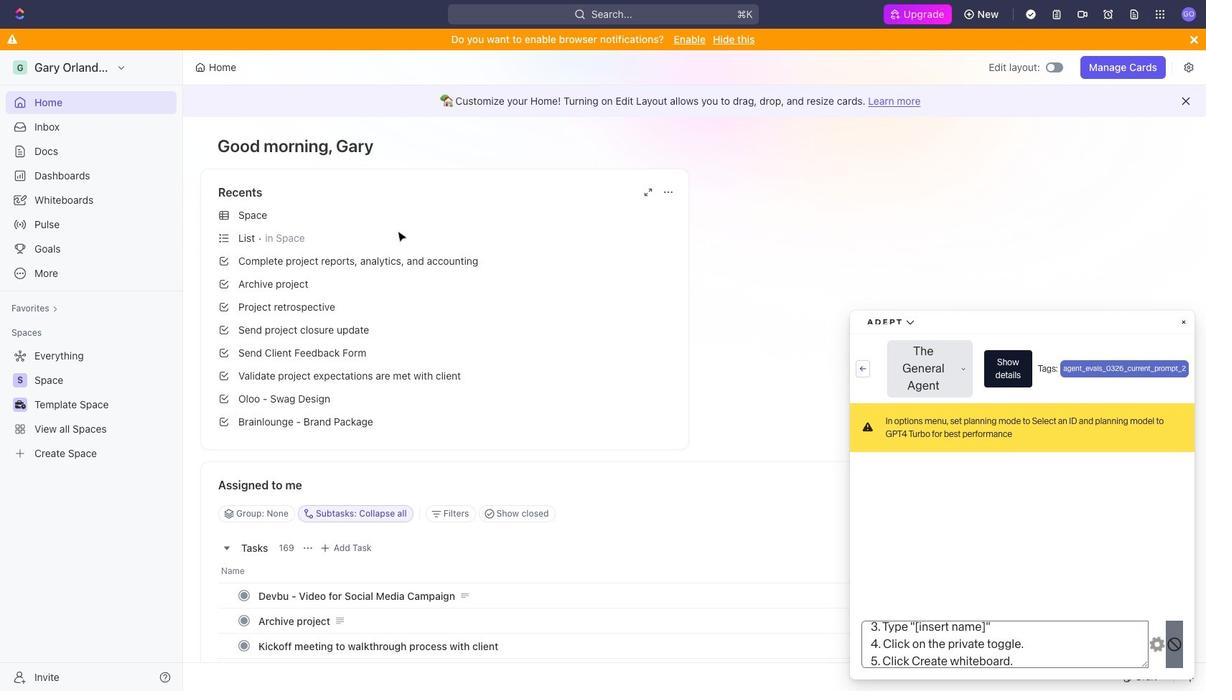 Task type: describe. For each thing, give the bounding box(es) containing it.
space, , element
[[13, 373, 27, 388]]

business time image
[[15, 401, 25, 409]]



Task type: vqa. For each thing, say whether or not it's contained in the screenshot.
SPACE, , element
yes



Task type: locate. For each thing, give the bounding box(es) containing it.
alert
[[183, 85, 1207, 117]]

tree inside sidebar navigation
[[6, 345, 177, 465]]

sidebar navigation
[[0, 50, 186, 692]]

gary orlando's workspace, , element
[[13, 60, 27, 75]]

tree
[[6, 345, 177, 465]]



